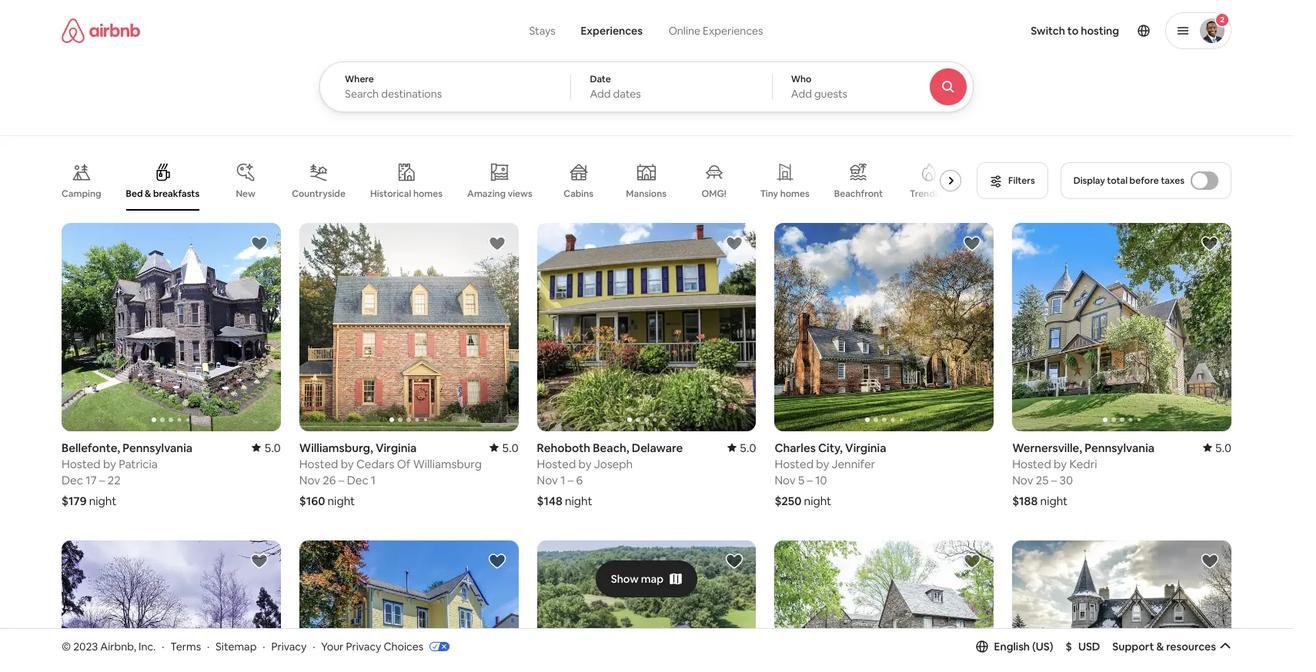 Task type: describe. For each thing, give the bounding box(es) containing it.
support
[[1113, 640, 1154, 654]]

profile element
[[801, 0, 1232, 62]]

terms · sitemap · privacy
[[170, 640, 307, 654]]

dec inside williamsburg, virginia hosted by cedars of williamsburg nov 26 – dec 1 $160 night
[[347, 473, 368, 488]]

resources
[[1166, 640, 1216, 654]]

add to wishlist: harrisburg, pennsylvania image
[[963, 552, 982, 571]]

by inside charles city, virginia hosted by jennifer nov 5 – 10 $250 night
[[816, 457, 829, 472]]

nov inside williamsburg, virginia hosted by cedars of williamsburg nov 26 – dec 1 $160 night
[[299, 473, 320, 488]]

choices
[[384, 640, 424, 654]]

your
[[321, 640, 344, 654]]

5.0 out of 5 average rating image for bellefonte, pennsylvania hosted by patricia dec 17 – 22 $179 night
[[252, 441, 281, 455]]

5.0 for bellefonte, pennsylvania hosted by patricia dec 17 – 22 $179 night
[[264, 441, 281, 455]]

& for bed
[[145, 188, 151, 200]]

virginia inside williamsburg, virginia hosted by cedars of williamsburg nov 26 – dec 1 $160 night
[[376, 441, 417, 455]]

1 inside rehoboth beach, delaware hosted by joseph nov 1 – 6 $148 night
[[561, 473, 565, 488]]

night inside williamsburg, virginia hosted by cedars of williamsburg nov 26 – dec 1 $160 night
[[328, 494, 355, 509]]

historical homes
[[370, 188, 443, 200]]

by for williamsburg,
[[341, 457, 354, 472]]

tiny homes
[[760, 188, 810, 200]]

camping
[[62, 188, 101, 200]]

patricia
[[119, 457, 158, 472]]

$188
[[1012, 494, 1038, 509]]

$ usd
[[1066, 640, 1100, 654]]

jennifer
[[832, 457, 875, 472]]

nov inside charles city, virginia hosted by jennifer nov 5 – 10 $250 night
[[775, 473, 796, 488]]

dates
[[613, 87, 641, 101]]

add for add dates
[[590, 87, 611, 101]]

1 privacy from the left
[[271, 640, 307, 654]]

switch to hosting
[[1031, 24, 1119, 38]]

trending
[[910, 188, 949, 200]]

– inside williamsburg, virginia hosted by cedars of williamsburg nov 26 – dec 1 $160 night
[[339, 473, 344, 488]]

your privacy choices link
[[321, 640, 450, 655]]

– inside bellefonte, pennsylvania hosted by patricia dec 17 – 22 $179 night
[[99, 473, 105, 488]]

17
[[86, 473, 97, 488]]

terms link
[[170, 640, 201, 654]]

add for add guests
[[791, 87, 812, 101]]

$250
[[775, 494, 802, 509]]

1 · from the left
[[162, 640, 164, 654]]

30
[[1060, 473, 1073, 488]]

omg!
[[702, 188, 727, 200]]

airbnb,
[[100, 640, 136, 654]]

2023
[[73, 640, 98, 654]]

2 privacy from the left
[[346, 640, 381, 654]]

$148
[[537, 494, 563, 509]]

add to wishlist: chambersburg, pennsylvania image
[[250, 552, 269, 571]]

add to wishlist: harrisonburg, virginia image
[[1201, 552, 1219, 571]]

night inside bellefonte, pennsylvania hosted by patricia dec 17 – 22 $179 night
[[89, 494, 117, 509]]

beach,
[[593, 441, 629, 455]]

joseph
[[594, 457, 633, 472]]

©
[[62, 640, 71, 654]]

homes for historical homes
[[413, 188, 443, 200]]

homes for tiny homes
[[780, 188, 810, 200]]

– inside wernersville, pennsylvania hosted by kedri nov 25 – 30 $188 night
[[1051, 473, 1057, 488]]

$160
[[299, 494, 325, 509]]

6
[[576, 473, 583, 488]]

nov inside wernersville, pennsylvania hosted by kedri nov 25 – 30 $188 night
[[1012, 473, 1034, 488]]

pennsylvania for kedri
[[1085, 441, 1155, 455]]

5.0 for rehoboth beach, delaware hosted by joseph nov 1 – 6 $148 night
[[740, 441, 756, 455]]

english (us)
[[994, 640, 1054, 654]]

date add dates
[[590, 73, 641, 101]]

hosting
[[1081, 24, 1119, 38]]

new
[[236, 188, 256, 200]]

4 · from the left
[[313, 640, 315, 654]]

total
[[1107, 175, 1128, 187]]

views
[[508, 188, 532, 200]]

26
[[323, 473, 336, 488]]

by for bellefonte,
[[103, 457, 116, 472]]

hosted for hosted by kedri
[[1012, 457, 1051, 472]]

filters
[[1009, 175, 1035, 187]]

english
[[994, 640, 1030, 654]]

virginia inside charles city, virginia hosted by jennifer nov 5 – 10 $250 night
[[845, 441, 886, 455]]

city,
[[818, 441, 843, 455]]

online experiences
[[669, 24, 763, 38]]

10
[[815, 473, 827, 488]]

hosted for hosted by patricia
[[62, 457, 101, 472]]

williamsburg
[[413, 457, 482, 472]]

$
[[1066, 640, 1072, 654]]

dec inside bellefonte, pennsylvania hosted by patricia dec 17 – 22 $179 night
[[62, 473, 83, 488]]

switch
[[1031, 24, 1065, 38]]

taxes
[[1161, 175, 1185, 187]]

switch to hosting link
[[1022, 15, 1129, 47]]

group containing historical homes
[[62, 151, 968, 211]]

filters button
[[977, 162, 1048, 199]]

charles city, virginia hosted by jennifer nov 5 – 10 $250 night
[[775, 441, 886, 509]]

countryside
[[292, 188, 346, 200]]

online
[[669, 24, 701, 38]]

wernersville,
[[1012, 441, 1083, 455]]

night inside wernersville, pennsylvania hosted by kedri nov 25 – 30 $188 night
[[1040, 494, 1068, 509]]

2 · from the left
[[207, 640, 210, 654]]

privacy link
[[271, 640, 307, 654]]

hosted for hosted by cedars of williamsburg
[[299, 457, 338, 472]]

add to wishlist: rehoboth beach, delaware image
[[726, 235, 744, 253]]

pennsylvania for patricia
[[123, 441, 193, 455]]

hosted inside rehoboth beach, delaware hosted by joseph nov 1 – 6 $148 night
[[537, 457, 576, 472]]

show map button
[[596, 561, 698, 598]]

25
[[1036, 473, 1049, 488]]

historical
[[370, 188, 411, 200]]

2 button
[[1166, 12, 1232, 49]]

add to wishlist: bellefonte, pennsylvania image
[[250, 235, 269, 253]]

night inside rehoboth beach, delaware hosted by joseph nov 1 – 6 $148 night
[[565, 494, 592, 509]]

mansions
[[626, 188, 667, 200]]

before
[[1130, 175, 1159, 187]]

amazing views
[[467, 188, 532, 200]]

5
[[798, 473, 805, 488]]



Task type: locate. For each thing, give the bounding box(es) containing it.
1 experiences from the left
[[581, 24, 643, 38]]

4 nov from the left
[[1012, 473, 1034, 488]]

add
[[590, 87, 611, 101], [791, 87, 812, 101]]

night down "6"
[[565, 494, 592, 509]]

5.0 out of 5 average rating image for wernersville, pennsylvania hosted by kedri nov 25 – 30 $188 night
[[1203, 441, 1232, 455]]

1 vertical spatial &
[[1157, 640, 1164, 654]]

hosted inside charles city, virginia hosted by jennifer nov 5 – 10 $250 night
[[775, 457, 814, 472]]

tiny
[[760, 188, 778, 200]]

hosted down rehoboth
[[537, 457, 576, 472]]

add to wishlist: wernersville, pennsylvania image
[[1201, 235, 1219, 253]]

by inside rehoboth beach, delaware hosted by joseph nov 1 – 6 $148 night
[[579, 457, 592, 472]]

2
[[1220, 15, 1225, 25]]

0 horizontal spatial 5.0 out of 5 average rating image
[[252, 441, 281, 455]]

experiences
[[581, 24, 643, 38], [703, 24, 763, 38]]

5.0 out of 5 average rating image
[[490, 441, 519, 455]]

2 5.0 out of 5 average rating image from the left
[[728, 441, 756, 455]]

3 nov from the left
[[775, 473, 796, 488]]

5.0 for wernersville, pennsylvania hosted by kedri nov 25 – 30 $188 night
[[1215, 441, 1232, 455]]

what can we help you find? tab list
[[516, 15, 655, 46]]

1 hosted from the left
[[62, 457, 101, 472]]

pennsylvania inside wernersville, pennsylvania hosted by kedri nov 25 – 30 $188 night
[[1085, 441, 1155, 455]]

pennsylvania
[[123, 441, 193, 455], [1085, 441, 1155, 455]]

– right the 5
[[807, 473, 813, 488]]

· right terms link
[[207, 640, 210, 654]]

0 horizontal spatial pennsylvania
[[123, 441, 193, 455]]

by inside williamsburg, virginia hosted by cedars of williamsburg nov 26 – dec 1 $160 night
[[341, 457, 354, 472]]

– left "6"
[[568, 473, 574, 488]]

5.0 for williamsburg, virginia hosted by cedars of williamsburg nov 26 – dec 1 $160 night
[[502, 441, 519, 455]]

by up 10
[[816, 457, 829, 472]]

$179
[[62, 494, 87, 509]]

charles
[[775, 441, 816, 455]]

1 horizontal spatial dec
[[347, 473, 368, 488]]

3 night from the left
[[565, 494, 592, 509]]

by down williamsburg,
[[341, 457, 354, 472]]

rehoboth
[[537, 441, 591, 455]]

nov left the 5
[[775, 473, 796, 488]]

& right bed
[[145, 188, 151, 200]]

stays button
[[516, 15, 568, 46]]

1 horizontal spatial 1
[[561, 473, 565, 488]]

· right inc.
[[162, 640, 164, 654]]

add inside who add guests
[[791, 87, 812, 101]]

1 virginia from the left
[[376, 441, 417, 455]]

online experiences link
[[655, 15, 777, 46]]

add down the date
[[590, 87, 611, 101]]

add to wishlist: williamsburg, virginia image
[[488, 235, 506, 253]]

4 5.0 from the left
[[1215, 441, 1232, 455]]

usd
[[1078, 640, 1100, 654]]

nov left "26"
[[299, 473, 320, 488]]

nov up $148
[[537, 473, 558, 488]]

& for support
[[1157, 640, 1164, 654]]

inc.
[[139, 640, 156, 654]]

virginia
[[376, 441, 417, 455], [845, 441, 886, 455]]

4 hosted from the left
[[775, 457, 814, 472]]

0 horizontal spatial add
[[590, 87, 611, 101]]

1 inside williamsburg, virginia hosted by cedars of williamsburg nov 26 – dec 1 $160 night
[[371, 473, 376, 488]]

by up 22 at the bottom left of the page
[[103, 457, 116, 472]]

experiences button
[[568, 15, 655, 46]]

amazing
[[467, 188, 506, 200]]

bellefonte, pennsylvania hosted by patricia dec 17 – 22 $179 night
[[62, 441, 193, 509]]

0 horizontal spatial experiences
[[581, 24, 643, 38]]

1 horizontal spatial virginia
[[845, 441, 886, 455]]

wernersville, pennsylvania hosted by kedri nov 25 – 30 $188 night
[[1012, 441, 1155, 509]]

&
[[145, 188, 151, 200], [1157, 640, 1164, 654]]

1 night from the left
[[89, 494, 117, 509]]

group
[[62, 151, 968, 211], [62, 223, 281, 432], [299, 223, 519, 432], [537, 223, 756, 432], [775, 223, 1213, 432], [1012, 223, 1293, 432], [62, 541, 281, 666], [299, 541, 519, 666], [537, 541, 756, 666], [775, 541, 994, 666], [1012, 541, 1232, 666]]

2 virginia from the left
[[845, 441, 886, 455]]

– inside charles city, virginia hosted by jennifer nov 5 – 10 $250 night
[[807, 473, 813, 488]]

experiences tab panel
[[319, 62, 1016, 112]]

– right 17
[[99, 473, 105, 488]]

virginia up jennifer
[[845, 441, 886, 455]]

5 by from the left
[[1054, 457, 1067, 472]]

kedri
[[1070, 457, 1097, 472]]

date
[[590, 73, 611, 85]]

show
[[611, 572, 639, 586]]

delaware
[[632, 441, 683, 455]]

your privacy choices
[[321, 640, 424, 654]]

of
[[397, 457, 411, 472]]

who add guests
[[791, 73, 848, 101]]

0 vertical spatial &
[[145, 188, 151, 200]]

homes right "historical" at the top of page
[[413, 188, 443, 200]]

nov left the 25
[[1012, 473, 1034, 488]]

1 add from the left
[[590, 87, 611, 101]]

hosted inside wernersville, pennsylvania hosted by kedri nov 25 – 30 $188 night
[[1012, 457, 1051, 472]]

terms
[[170, 640, 201, 654]]

(us)
[[1032, 640, 1054, 654]]

0 horizontal spatial &
[[145, 188, 151, 200]]

sitemap
[[216, 640, 257, 654]]

0 horizontal spatial homes
[[413, 188, 443, 200]]

homes right tiny
[[780, 188, 810, 200]]

privacy
[[271, 640, 307, 654], [346, 640, 381, 654]]

night
[[89, 494, 117, 509], [328, 494, 355, 509], [565, 494, 592, 509], [804, 494, 832, 509], [1040, 494, 1068, 509]]

virginia up of
[[376, 441, 417, 455]]

guests
[[814, 87, 848, 101]]

1 horizontal spatial 5.0 out of 5 average rating image
[[728, 441, 756, 455]]

22
[[108, 473, 121, 488]]

2 experiences from the left
[[703, 24, 763, 38]]

4 night from the left
[[804, 494, 832, 509]]

1 by from the left
[[103, 457, 116, 472]]

3 5.0 out of 5 average rating image from the left
[[1203, 441, 1232, 455]]

hosted inside bellefonte, pennsylvania hosted by patricia dec 17 – 22 $179 night
[[62, 457, 101, 472]]

1 horizontal spatial homes
[[780, 188, 810, 200]]

· left your
[[313, 640, 315, 654]]

1 5.0 out of 5 average rating image from the left
[[252, 441, 281, 455]]

none search field containing stays
[[319, 0, 1016, 112]]

by up 30
[[1054, 457, 1067, 472]]

& right support
[[1157, 640, 1164, 654]]

1 down cedars
[[371, 473, 376, 488]]

0 horizontal spatial dec
[[62, 473, 83, 488]]

experiences inside online experiences link
[[703, 24, 763, 38]]

who
[[791, 73, 812, 85]]

3 5.0 from the left
[[740, 441, 756, 455]]

rehoboth beach, delaware hosted by joseph nov 1 – 6 $148 night
[[537, 441, 683, 509]]

1 horizontal spatial pennsylvania
[[1085, 441, 1155, 455]]

pennsylvania inside bellefonte, pennsylvania hosted by patricia dec 17 – 22 $179 night
[[123, 441, 193, 455]]

privacy right your
[[346, 640, 381, 654]]

2 horizontal spatial 5.0 out of 5 average rating image
[[1203, 441, 1232, 455]]

None search field
[[319, 0, 1016, 112]]

night inside charles city, virginia hosted by jennifer nov 5 – 10 $250 night
[[804, 494, 832, 509]]

5 night from the left
[[1040, 494, 1068, 509]]

1 horizontal spatial add
[[791, 87, 812, 101]]

3 hosted from the left
[[537, 457, 576, 472]]

add to wishlist: mechanicsville, maryland image
[[726, 552, 744, 571]]

1 5.0 from the left
[[264, 441, 281, 455]]

stays
[[529, 24, 556, 38]]

2 night from the left
[[328, 494, 355, 509]]

– inside rehoboth beach, delaware hosted by joseph nov 1 – 6 $148 night
[[568, 473, 574, 488]]

2 pennsylvania from the left
[[1085, 441, 1155, 455]]

bed
[[126, 188, 143, 200]]

1
[[371, 473, 376, 488], [561, 473, 565, 488]]

map
[[641, 572, 664, 586]]

by
[[103, 457, 116, 472], [341, 457, 354, 472], [579, 457, 592, 472], [816, 457, 829, 472], [1054, 457, 1067, 472]]

pennsylvania up kedri
[[1085, 441, 1155, 455]]

2 dec from the left
[[347, 473, 368, 488]]

3 by from the left
[[579, 457, 592, 472]]

add to wishlist: new hope, pennsylvania image
[[488, 552, 506, 571]]

1 pennsylvania from the left
[[123, 441, 193, 455]]

2 add from the left
[[791, 87, 812, 101]]

– right "26"
[[339, 473, 344, 488]]

show map
[[611, 572, 664, 586]]

privacy left your
[[271, 640, 307, 654]]

5 hosted from the left
[[1012, 457, 1051, 472]]

experiences inside experiences button
[[581, 24, 643, 38]]

add down the who
[[791, 87, 812, 101]]

1 left "6"
[[561, 473, 565, 488]]

5.0 out of 5 average rating image for rehoboth beach, delaware hosted by joseph nov 1 – 6 $148 night
[[728, 441, 756, 455]]

hosted down charles
[[775, 457, 814, 472]]

sitemap link
[[216, 640, 257, 654]]

Where field
[[345, 87, 546, 101]]

2 nov from the left
[[537, 473, 558, 488]]

– right the 25
[[1051, 473, 1057, 488]]

by inside wernersville, pennsylvania hosted by kedri nov 25 – 30 $188 night
[[1054, 457, 1067, 472]]

support & resources button
[[1113, 640, 1232, 654]]

4 – from the left
[[807, 473, 813, 488]]

·
[[162, 640, 164, 654], [207, 640, 210, 654], [263, 640, 265, 654], [313, 640, 315, 654]]

1 nov from the left
[[299, 473, 320, 488]]

1 horizontal spatial privacy
[[346, 640, 381, 654]]

0 horizontal spatial virginia
[[376, 441, 417, 455]]

night down 22 at the bottom left of the page
[[89, 494, 117, 509]]

5.0
[[264, 441, 281, 455], [502, 441, 519, 455], [740, 441, 756, 455], [1215, 441, 1232, 455]]

pennsylvania up patricia
[[123, 441, 193, 455]]

bellefonte,
[[62, 441, 120, 455]]

beachfront
[[834, 188, 883, 200]]

3 – from the left
[[568, 473, 574, 488]]

hosted up the 25
[[1012, 457, 1051, 472]]

2 5.0 from the left
[[502, 441, 519, 455]]

dec left 17
[[62, 473, 83, 488]]

by inside bellefonte, pennsylvania hosted by patricia dec 17 – 22 $179 night
[[103, 457, 116, 472]]

williamsburg,
[[299, 441, 373, 455]]

nov inside rehoboth beach, delaware hosted by joseph nov 1 – 6 $148 night
[[537, 473, 558, 488]]

4 by from the left
[[816, 457, 829, 472]]

display total before taxes
[[1074, 175, 1185, 187]]

add to wishlist: charles city, virginia image
[[963, 235, 982, 253]]

1 – from the left
[[99, 473, 105, 488]]

night down 10
[[804, 494, 832, 509]]

1 dec from the left
[[62, 473, 83, 488]]

2 1 from the left
[[561, 473, 565, 488]]

cedars
[[356, 457, 395, 472]]

display
[[1074, 175, 1105, 187]]

hosted up "26"
[[299, 457, 338, 472]]

5.0 out of 5 average rating image
[[252, 441, 281, 455], [728, 441, 756, 455], [1203, 441, 1232, 455]]

dec down cedars
[[347, 473, 368, 488]]

experiences right online
[[703, 24, 763, 38]]

add inside date add dates
[[590, 87, 611, 101]]

· left privacy link
[[263, 640, 265, 654]]

dec
[[62, 473, 83, 488], [347, 473, 368, 488]]

experiences up the date
[[581, 24, 643, 38]]

hosted
[[62, 457, 101, 472], [299, 457, 338, 472], [537, 457, 576, 472], [775, 457, 814, 472], [1012, 457, 1051, 472]]

hosted inside williamsburg, virginia hosted by cedars of williamsburg nov 26 – dec 1 $160 night
[[299, 457, 338, 472]]

support & resources
[[1113, 640, 1216, 654]]

night down the 25
[[1040, 494, 1068, 509]]

display total before taxes button
[[1061, 162, 1232, 199]]

5 – from the left
[[1051, 473, 1057, 488]]

1 1 from the left
[[371, 473, 376, 488]]

bed & breakfasts
[[126, 188, 200, 200]]

© 2023 airbnb, inc. ·
[[62, 640, 164, 654]]

2 hosted from the left
[[299, 457, 338, 472]]

0 horizontal spatial privacy
[[271, 640, 307, 654]]

2 by from the left
[[341, 457, 354, 472]]

hosted down bellefonte,
[[62, 457, 101, 472]]

where
[[345, 73, 374, 85]]

2 – from the left
[[339, 473, 344, 488]]

1 horizontal spatial &
[[1157, 640, 1164, 654]]

by up "6"
[[579, 457, 592, 472]]

night down "26"
[[328, 494, 355, 509]]

1 horizontal spatial experiences
[[703, 24, 763, 38]]

0 horizontal spatial 1
[[371, 473, 376, 488]]

3 · from the left
[[263, 640, 265, 654]]

nov
[[299, 473, 320, 488], [537, 473, 558, 488], [775, 473, 796, 488], [1012, 473, 1034, 488]]

breakfasts
[[153, 188, 200, 200]]

by for wernersville,
[[1054, 457, 1067, 472]]



Task type: vqa. For each thing, say whether or not it's contained in the screenshot.
the Sitemap
yes



